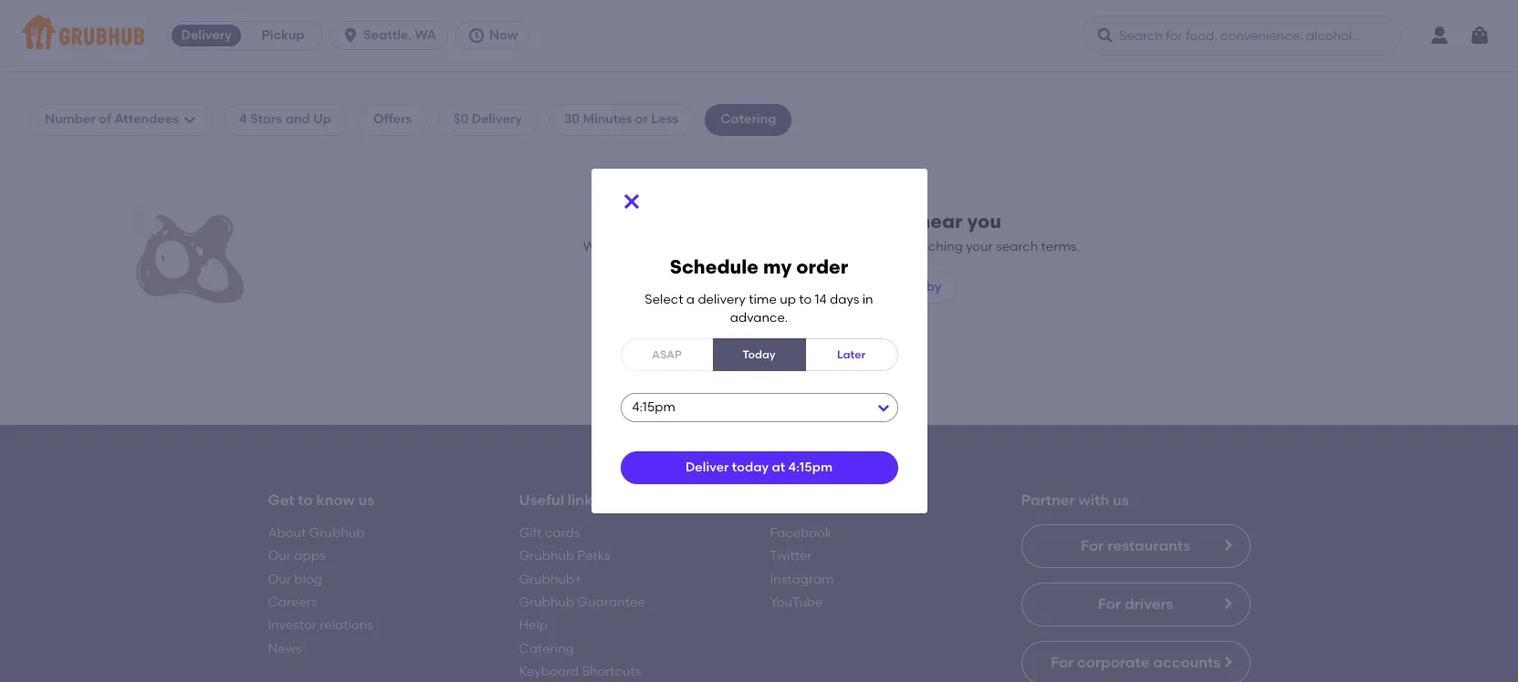 Task type: describe. For each thing, give the bounding box(es) containing it.
results
[[851, 210, 914, 232]]

matching
[[903, 239, 963, 254]]

grubhub+
[[519, 572, 582, 588]]

don't see what you're looking for?
[[656, 375, 862, 390]]

svg image inside "no catering search results near you" main content
[[183, 113, 197, 127]]

restaurants inside no catering search results near you we didn't find any catering restaurants in your area matching your search terms.
[[753, 239, 824, 254]]

drivers
[[1125, 596, 1174, 614]]

twitter link
[[770, 549, 812, 565]]

find
[[645, 239, 668, 254]]

seattle,
[[364, 27, 412, 43]]

we
[[583, 239, 603, 254]]

delivery
[[698, 292, 746, 308]]

grubhub perks link
[[519, 549, 611, 565]]

svg image inside now button
[[467, 26, 486, 45]]

in inside no catering search results near you we didn't find any catering restaurants in your area matching your search terms.
[[827, 239, 838, 254]]

restaurants inside button
[[822, 279, 894, 295]]

4 stars and up
[[239, 112, 331, 127]]

looking
[[791, 375, 836, 390]]

to inside "no catering search results near you" main content
[[298, 492, 313, 509]]

catering inside button
[[766, 279, 819, 295]]

select
[[645, 292, 683, 308]]

grubhub down gift cards link on the bottom left of page
[[519, 549, 575, 565]]

connect with us
[[770, 492, 886, 509]]

partner
[[1021, 492, 1075, 509]]

about
[[268, 526, 306, 542]]

delivery inside "no catering search results near you" main content
[[472, 112, 522, 127]]

didn't
[[606, 239, 642, 254]]

minutes
[[583, 112, 632, 127]]

schedule my order
[[670, 256, 848, 278]]

14
[[815, 292, 827, 308]]

of
[[99, 112, 111, 127]]

4
[[239, 112, 247, 127]]

facebook link
[[770, 526, 832, 542]]

terms.
[[1041, 239, 1080, 254]]

news
[[268, 642, 302, 657]]

1 horizontal spatial catering
[[721, 112, 776, 127]]

today
[[743, 349, 776, 361]]

in inside the select a delivery time up to 14 days in advance.
[[863, 292, 873, 308]]

advance.
[[730, 311, 788, 326]]

for corporate accounts link
[[1021, 642, 1250, 683]]

1 our from the top
[[268, 549, 291, 565]]

today
[[732, 460, 769, 476]]

guarantee
[[578, 595, 645, 611]]

catering link
[[519, 642, 574, 657]]

see all catering restaurants nearby
[[722, 279, 942, 295]]

$0 delivery
[[454, 112, 522, 127]]

don't
[[656, 375, 689, 390]]

grubhub inside button
[[850, 400, 905, 416]]

gift
[[519, 526, 542, 542]]

pickup
[[262, 27, 305, 43]]

with for partner
[[1079, 492, 1110, 509]]

keyboard
[[519, 665, 579, 680]]

for corporate accounts
[[1051, 655, 1221, 672]]

for restaurants link
[[1021, 525, 1250, 569]]

help
[[519, 618, 548, 634]]

careers link
[[268, 595, 317, 611]]

1 your from the left
[[841, 239, 868, 254]]

svg image inside "seattle, wa" button
[[342, 26, 360, 45]]

at
[[772, 460, 785, 476]]

for
[[830, 400, 847, 416]]

deliver
[[686, 460, 729, 476]]

facebook twitter instagram youtube
[[770, 526, 834, 611]]

1 us from the left
[[358, 492, 374, 509]]

now button
[[456, 21, 537, 50]]

help link
[[519, 618, 548, 634]]

investor
[[268, 618, 317, 634]]

investor relations link
[[268, 618, 373, 634]]

you
[[967, 210, 1002, 232]]

grubhub guarantee link
[[519, 595, 645, 611]]

get
[[268, 492, 294, 509]]

a for suggest
[[666, 400, 675, 416]]

apps
[[294, 549, 326, 565]]

or
[[635, 112, 648, 127]]

useful links
[[519, 492, 600, 509]]

delivery button
[[168, 21, 245, 50]]

order
[[797, 256, 848, 278]]

careers
[[268, 595, 317, 611]]

no
[[661, 210, 689, 232]]

later button
[[805, 339, 898, 372]]

2 vertical spatial restaurants
[[1108, 538, 1191, 555]]

number of attendees
[[45, 112, 179, 127]]

catering inside button
[[707, 400, 759, 416]]

know
[[316, 492, 355, 509]]

accounts
[[1153, 655, 1221, 672]]

with for connect
[[836, 492, 867, 509]]

us for partner with us
[[1113, 492, 1129, 509]]

main navigation navigation
[[0, 0, 1518, 71]]

2 our from the top
[[268, 572, 291, 588]]

no catering search results near you main content
[[0, 71, 1518, 683]]

our apps link
[[268, 549, 326, 565]]

suggest
[[613, 400, 663, 416]]

facebook
[[770, 526, 832, 542]]

up
[[313, 112, 331, 127]]



Task type: locate. For each thing, give the bounding box(es) containing it.
0 vertical spatial in
[[827, 239, 838, 254]]

you're
[[751, 375, 788, 390]]

area
[[871, 239, 900, 254]]

our
[[268, 549, 291, 565], [268, 572, 291, 588]]

youtube link
[[770, 595, 823, 611]]

see all catering restaurants nearby button
[[706, 271, 957, 304]]

in
[[827, 239, 838, 254], [863, 292, 873, 308]]

1 horizontal spatial a
[[686, 292, 695, 308]]

0 horizontal spatial to
[[298, 492, 313, 509]]

your left area
[[841, 239, 868, 254]]

seattle, wa
[[364, 27, 436, 43]]

in up order
[[827, 239, 838, 254]]

days
[[830, 292, 860, 308]]

0 horizontal spatial catering
[[519, 642, 574, 657]]

offers
[[373, 112, 412, 127]]

corporate
[[1078, 655, 1150, 672]]

stars
[[250, 112, 283, 127]]

with right connect
[[836, 492, 867, 509]]

1 horizontal spatial delivery
[[472, 112, 522, 127]]

1 horizontal spatial us
[[870, 492, 886, 509]]

us right know
[[358, 492, 374, 509]]

restaurants
[[753, 239, 824, 254], [822, 279, 894, 295], [1108, 538, 1191, 555]]

search
[[781, 210, 846, 232], [996, 239, 1038, 254]]

restaurants down order
[[822, 279, 894, 295]]

connect
[[770, 492, 832, 509]]

grubhub down the for?
[[850, 400, 905, 416]]

30
[[564, 112, 580, 127]]

our down about
[[268, 549, 291, 565]]

0 vertical spatial restaurants
[[753, 239, 824, 254]]

our blog link
[[268, 572, 322, 588]]

2 horizontal spatial us
[[1113, 492, 1129, 509]]

catering right less
[[721, 112, 776, 127]]

twitter
[[770, 549, 812, 565]]

near
[[919, 210, 963, 232]]

news link
[[268, 642, 302, 657]]

suggest a new catering restaurant for grubhub button
[[605, 392, 914, 425]]

svg image
[[1469, 25, 1491, 47], [342, 26, 360, 45], [467, 26, 486, 45], [1097, 26, 1115, 45], [183, 113, 197, 127], [620, 190, 642, 212]]

for drivers
[[1098, 596, 1174, 614]]

catering
[[721, 112, 776, 127], [519, 642, 574, 657]]

0 horizontal spatial your
[[841, 239, 868, 254]]

0 horizontal spatial a
[[666, 400, 675, 416]]

for for for restaurants
[[1081, 538, 1104, 555]]

1 vertical spatial to
[[298, 492, 313, 509]]

2 your from the left
[[966, 239, 993, 254]]

see
[[722, 279, 745, 295]]

your down you
[[966, 239, 993, 254]]

seattle, wa button
[[330, 21, 456, 50]]

a for select
[[686, 292, 695, 308]]

grubhub down know
[[309, 526, 365, 542]]

links
[[568, 492, 600, 509]]

asap button
[[620, 339, 714, 372]]

any
[[671, 239, 694, 254]]

in right days
[[863, 292, 873, 308]]

1 horizontal spatial search
[[996, 239, 1038, 254]]

for?
[[839, 375, 862, 390]]

blog
[[294, 572, 322, 588]]

delivery right "$0"
[[472, 112, 522, 127]]

gift cards link
[[519, 526, 580, 542]]

for left drivers
[[1098, 596, 1121, 614]]

3 us from the left
[[1113, 492, 1129, 509]]

0 vertical spatial delivery
[[181, 27, 232, 43]]

a right select
[[686, 292, 695, 308]]

partner with us
[[1021, 492, 1129, 509]]

catering
[[694, 210, 776, 232], [697, 239, 750, 254], [766, 279, 819, 295], [707, 400, 759, 416]]

us
[[358, 492, 374, 509], [870, 492, 886, 509], [1113, 492, 1129, 509]]

for for for drivers
[[1098, 596, 1121, 614]]

a inside the select a delivery time up to 14 days in advance.
[[686, 292, 695, 308]]

$0
[[454, 112, 469, 127]]

search down you
[[996, 239, 1038, 254]]

later
[[837, 349, 866, 361]]

about grubhub link
[[268, 526, 365, 542]]

grubhub down grubhub+
[[519, 595, 575, 611]]

2 us from the left
[[870, 492, 886, 509]]

get to know us
[[268, 492, 374, 509]]

0 horizontal spatial in
[[827, 239, 838, 254]]

suggest a new catering restaurant for grubhub
[[613, 400, 905, 416]]

0 vertical spatial search
[[781, 210, 846, 232]]

for drivers link
[[1021, 584, 1250, 627]]

see
[[692, 375, 713, 390]]

30 minutes or less
[[564, 112, 679, 127]]

1 horizontal spatial with
[[1079, 492, 1110, 509]]

deliver today at 4:15pm
[[686, 460, 833, 476]]

to right get
[[298, 492, 313, 509]]

us up for restaurants
[[1113, 492, 1129, 509]]

0 vertical spatial to
[[799, 292, 812, 308]]

cards
[[545, 526, 580, 542]]

0 vertical spatial catering
[[721, 112, 776, 127]]

catering inside gift cards grubhub perks grubhub+ grubhub guarantee help catering keyboard shortcuts
[[519, 642, 574, 657]]

delivery left pickup
[[181, 27, 232, 43]]

delivery
[[181, 27, 232, 43], [472, 112, 522, 127]]

0 horizontal spatial us
[[358, 492, 374, 509]]

to inside the select a delivery time up to 14 days in advance.
[[799, 292, 812, 308]]

for for for corporate accounts
[[1051, 655, 1074, 672]]

grubhub inside about grubhub our apps our blog careers investor relations news
[[309, 526, 365, 542]]

to
[[799, 292, 812, 308], [298, 492, 313, 509]]

1 vertical spatial a
[[666, 400, 675, 416]]

4:15pm
[[789, 460, 833, 476]]

delivery inside button
[[181, 27, 232, 43]]

us right connect
[[870, 492, 886, 509]]

youtube
[[770, 595, 823, 611]]

about grubhub our apps our blog careers investor relations news
[[268, 526, 373, 657]]

search up order
[[781, 210, 846, 232]]

schedule
[[670, 256, 759, 278]]

restaurants up drivers
[[1108, 538, 1191, 555]]

a inside suggest a new catering restaurant for grubhub button
[[666, 400, 675, 416]]

number
[[45, 112, 96, 127]]

1 horizontal spatial to
[[799, 292, 812, 308]]

and
[[286, 112, 310, 127]]

1 vertical spatial our
[[268, 572, 291, 588]]

less
[[651, 112, 679, 127]]

1 horizontal spatial in
[[863, 292, 873, 308]]

0 horizontal spatial search
[[781, 210, 846, 232]]

a left new
[[666, 400, 675, 416]]

0 vertical spatial for
[[1081, 538, 1104, 555]]

2 with from the left
[[1079, 492, 1110, 509]]

our up careers
[[268, 572, 291, 588]]

a
[[686, 292, 695, 308], [666, 400, 675, 416]]

0 horizontal spatial with
[[836, 492, 867, 509]]

nearby
[[898, 279, 942, 295]]

1 vertical spatial delivery
[[472, 112, 522, 127]]

grubhub+ link
[[519, 572, 582, 588]]

1 vertical spatial for
[[1098, 596, 1121, 614]]

now
[[489, 27, 518, 43]]

1 vertical spatial search
[[996, 239, 1038, 254]]

wa
[[415, 27, 436, 43]]

1 vertical spatial in
[[863, 292, 873, 308]]

restaurants up my
[[753, 239, 824, 254]]

to left 14
[[799, 292, 812, 308]]

2 vertical spatial for
[[1051, 655, 1074, 672]]

with right 'partner'
[[1079, 492, 1110, 509]]

0 vertical spatial our
[[268, 549, 291, 565]]

for left corporate
[[1051, 655, 1074, 672]]

today button
[[713, 339, 806, 372]]

1 horizontal spatial your
[[966, 239, 993, 254]]

0 horizontal spatial delivery
[[181, 27, 232, 43]]

1 with from the left
[[836, 492, 867, 509]]

1 vertical spatial restaurants
[[822, 279, 894, 295]]

shortcuts
[[582, 665, 641, 680]]

relations
[[320, 618, 373, 634]]

catering up 'keyboard'
[[519, 642, 574, 657]]

us for connect with us
[[870, 492, 886, 509]]

deliver today at 4:15pm button
[[620, 452, 898, 485]]

asap
[[652, 349, 682, 361]]

1 vertical spatial catering
[[519, 642, 574, 657]]

for down partner with us on the bottom right of the page
[[1081, 538, 1104, 555]]

0 vertical spatial a
[[686, 292, 695, 308]]

attendees
[[114, 112, 179, 127]]

restaurant
[[762, 400, 827, 416]]



Task type: vqa. For each thing, say whether or not it's contained in the screenshot.
Delivery button
yes



